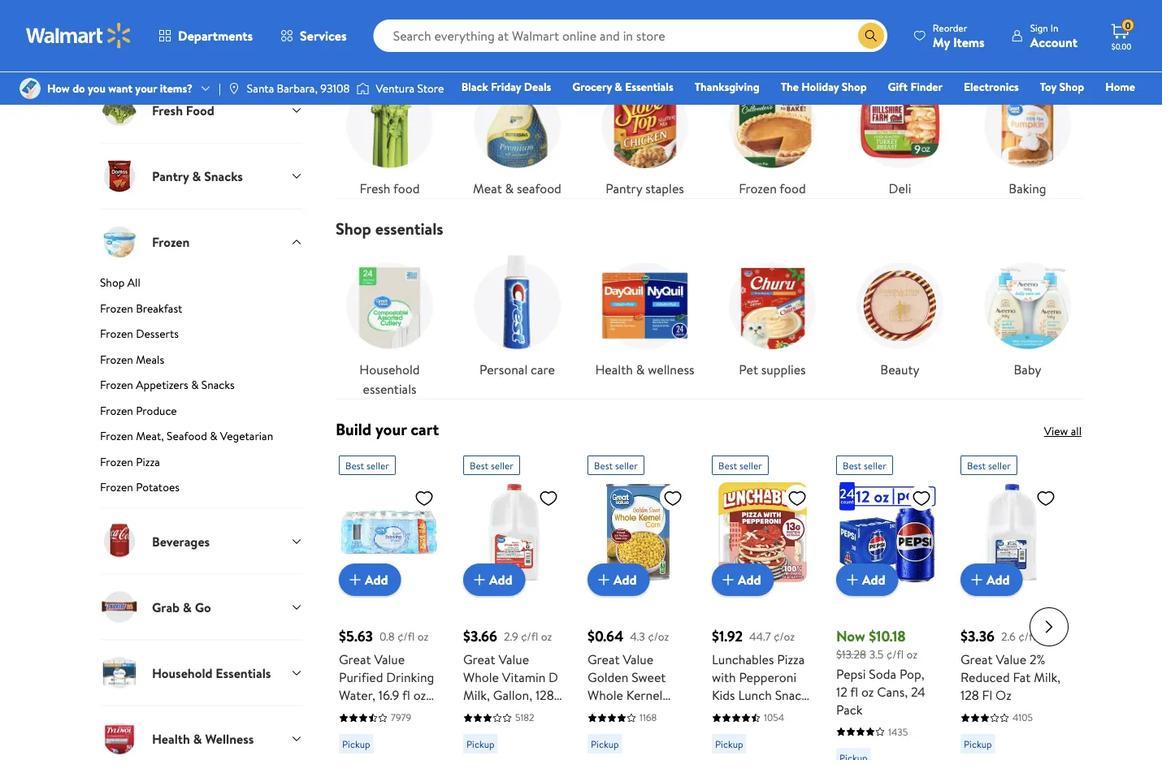 Task type: vqa. For each thing, say whether or not it's contained in the screenshot.


Task type: locate. For each thing, give the bounding box(es) containing it.
oz right 15
[[637, 722, 649, 740]]

great down $0.64
[[588, 651, 620, 669]]

great for $5.63
[[339, 651, 371, 669]]

add button up $3.66
[[463, 564, 525, 597]]

1 best from the left
[[345, 459, 364, 473]]

best seller up great value 2% reduced fat milk, 128 fl oz image on the bottom of the page
[[967, 459, 1011, 473]]

4 best seller from the left
[[718, 459, 762, 473]]

frozen for frozen potatoes
[[100, 480, 133, 495]]

0 horizontal spatial 128
[[535, 687, 554, 705]]

pantry inside pantry staples link
[[606, 180, 642, 197]]

milk, for $3.66
[[463, 687, 490, 705]]

vitamin
[[502, 669, 546, 687]]

produce
[[136, 403, 177, 419]]

0 horizontal spatial pizza
[[136, 454, 160, 470]]

categories
[[100, 36, 177, 59]]

sign in to add to favorites list, great value 2% reduced fat milk, 128 fl oz image
[[1036, 488, 1056, 509]]

pantry down the fresh food
[[152, 167, 189, 185]]

grocery & essentials link
[[565, 78, 681, 95]]

3 best seller from the left
[[594, 459, 638, 473]]

essentials inside dropdown button
[[216, 664, 271, 682]]

add to cart image up the $1.92
[[718, 571, 738, 590]]

household for household essentials
[[152, 664, 213, 682]]

1 best seller from the left
[[345, 459, 389, 473]]

health for health & wellness
[[152, 730, 190, 748]]

2 list from the top
[[326, 239, 1091, 399]]

snacks up frozen dropdown button
[[204, 167, 243, 185]]

value inside $0.64 4.3 ¢/oz great value golden sweet whole kernel corn, canned corn, 15 oz can
[[623, 651, 654, 669]]

0 vertical spatial fresh
[[152, 101, 183, 119]]

4.3 down with in the right of the page
[[712, 705, 729, 722]]

 image
[[20, 78, 41, 99]]

milk,
[[1034, 669, 1061, 687], [463, 687, 490, 705]]

&
[[615, 79, 622, 95], [192, 167, 201, 185], [505, 180, 514, 197], [636, 361, 645, 379], [191, 377, 199, 393], [210, 428, 217, 444], [183, 598, 192, 616], [193, 730, 202, 748]]

great value whole vitamin d milk, gallon, 128 fl oz image
[[463, 482, 565, 584]]

¢/oz inside $1.92 44.7 ¢/oz lunchables pizza with pepperoni kids lunch snack, 4.3 oz tray
[[774, 629, 795, 645]]

¢/oz up 'sweet'
[[648, 629, 669, 645]]

3 add to cart image from the left
[[718, 571, 738, 590]]

1 horizontal spatial fresh
[[360, 180, 390, 197]]

seller up pepsi soda pop, 12 fl oz cans, 24 pack image
[[864, 459, 887, 473]]

4 product group from the left
[[712, 449, 814, 761]]

1168
[[640, 711, 657, 725]]

1 horizontal spatial household
[[360, 361, 420, 379]]

0 horizontal spatial your
[[135, 80, 157, 96]]

how
[[47, 80, 70, 96]]

add for $5.63
[[365, 571, 388, 589]]

0 horizontal spatial fl
[[402, 687, 410, 705]]

$3.36 2.6 ¢/fl oz great value 2% reduced fat milk, 128 fl oz
[[961, 627, 1061, 705]]

frozen inside dropdown button
[[152, 233, 190, 251]]

essentials up build your cart
[[363, 380, 416, 398]]

personal
[[480, 361, 528, 379]]

3 value from the left
[[623, 651, 654, 669]]

great inside $3.66 2.9 ¢/fl oz great value whole vitamin d milk, gallon, 128 fl oz
[[463, 651, 495, 669]]

bottles,
[[339, 705, 382, 722]]

add to cart image up $3.66
[[470, 571, 489, 590]]

household essentials link
[[336, 252, 444, 399]]

food for frozen food
[[780, 180, 806, 197]]

1 product group from the left
[[339, 449, 440, 761]]

electronics
[[964, 79, 1019, 95]]

1 vertical spatial your
[[375, 418, 407, 441]]

tray
[[748, 705, 771, 722]]

black friday deals link
[[454, 78, 559, 95]]

best up lunchables pizza with pepperoni kids lunch snack, 4.3 oz tray image
[[718, 459, 737, 473]]

oz up pop,
[[907, 647, 918, 663]]

canned
[[622, 705, 666, 722]]

pizza inside frozen pizza link
[[136, 454, 160, 470]]

1 value from the left
[[374, 651, 405, 669]]

oz left tray
[[732, 705, 745, 722]]

4 best from the left
[[718, 459, 737, 473]]

beverages button
[[100, 508, 303, 574]]

your right want on the top of the page
[[135, 80, 157, 96]]

1 horizontal spatial health
[[595, 361, 633, 379]]

¢/fl for $3.66
[[521, 629, 538, 645]]

1 add button from the left
[[339, 564, 401, 597]]

best seller up "great value whole vitamin d milk, gallon, 128 fl oz" image
[[470, 459, 514, 473]]

1 vertical spatial 4.3
[[712, 705, 729, 722]]

5182
[[515, 711, 534, 725]]

product group containing $1.92
[[712, 449, 814, 761]]

frozen desserts link
[[100, 326, 303, 348]]

value for $3.36
[[996, 651, 1027, 669]]

¢/fl right 0.8 in the bottom left of the page
[[397, 629, 415, 645]]

pizza
[[136, 454, 160, 470], [777, 651, 805, 669]]

meat
[[473, 180, 502, 197]]

4 seller from the left
[[740, 459, 762, 473]]

1 horizontal spatial 128
[[961, 687, 979, 705]]

6 add from the left
[[987, 571, 1010, 589]]

5 best seller from the left
[[843, 459, 887, 473]]

household up build your cart
[[360, 361, 420, 379]]

¢/oz right 44.7 at the bottom of page
[[774, 629, 795, 645]]

add button up the $3.36
[[961, 564, 1023, 597]]

2 add to cart image from the left
[[594, 571, 614, 590]]

¢/fl
[[397, 629, 415, 645], [521, 629, 538, 645], [1019, 629, 1036, 645], [887, 647, 904, 663]]

product group
[[339, 449, 440, 761], [463, 449, 565, 761], [588, 449, 689, 761], [712, 449, 814, 761], [836, 449, 938, 761], [961, 449, 1062, 761]]

seller down build your cart
[[367, 459, 389, 473]]

health for health & wellness
[[595, 361, 633, 379]]

fl for 0.8
[[402, 687, 410, 705]]

1 vertical spatial snacks
[[201, 377, 235, 393]]

0 vertical spatial essentials
[[625, 79, 674, 95]]

thanksgiving link
[[687, 78, 767, 95]]

oz
[[996, 687, 1012, 705]]

view
[[1044, 423, 1068, 439]]

grocery
[[572, 79, 612, 95]]

44.7
[[749, 629, 771, 645]]

add up the 2.9
[[489, 571, 512, 589]]

essentials down 'walmart site-wide' 'search field'
[[625, 79, 674, 95]]

frozen for frozen food
[[739, 180, 777, 197]]

1 horizontal spatial 4.3
[[712, 705, 729, 722]]

2 add from the left
[[489, 571, 512, 589]]

great value purified drinking water, 16.9 fl oz bottles, 40 count image
[[339, 482, 440, 584]]

pantry staples
[[606, 180, 684, 197]]

pizza up snack,
[[777, 651, 805, 669]]

1 vertical spatial pizza
[[777, 651, 805, 669]]

¢/fl inside $3.36 2.6 ¢/fl oz great value 2% reduced fat milk, 128 fl oz
[[1019, 629, 1036, 645]]

fl right 16.9
[[402, 687, 410, 705]]

household up health & wellness dropdown button
[[152, 664, 213, 682]]

frozen pizza link
[[100, 454, 303, 476]]

fresh
[[152, 101, 183, 119], [360, 180, 390, 197]]

2 value from the left
[[499, 651, 529, 669]]

value inside $3.66 2.9 ¢/fl oz great value whole vitamin d milk, gallon, 128 fl oz
[[499, 651, 529, 669]]

view all
[[1044, 423, 1082, 439]]

1 horizontal spatial  image
[[356, 80, 369, 97]]

2 pickup from the left
[[467, 738, 495, 751]]

4 add to cart image from the left
[[843, 571, 862, 590]]

the holiday shop
[[781, 79, 867, 95]]

household
[[360, 361, 420, 379], [152, 664, 213, 682]]

add button up the $1.92
[[712, 564, 774, 597]]

0 horizontal spatial whole
[[463, 669, 499, 687]]

great down $5.63
[[339, 651, 371, 669]]

milk, inside $3.66 2.9 ¢/fl oz great value whole vitamin d milk, gallon, 128 fl oz
[[463, 687, 490, 705]]

4 great from the left
[[961, 651, 993, 669]]

¢/fl inside $3.66 2.9 ¢/fl oz great value whole vitamin d milk, gallon, 128 fl oz
[[521, 629, 538, 645]]

pepsi
[[836, 665, 866, 683]]

1 vertical spatial household
[[152, 664, 213, 682]]

best seller up pepsi soda pop, 12 fl oz cans, 24 pack image
[[843, 459, 887, 473]]

& for essentials
[[615, 79, 622, 95]]

services
[[300, 27, 347, 45]]

shop left all
[[100, 275, 125, 291]]

add up 44.7 at the bottom of page
[[738, 571, 761, 589]]

value down the 2.9
[[499, 651, 529, 669]]

1 ¢/oz from the left
[[648, 629, 669, 645]]

breakfast
[[136, 300, 182, 316]]

pickup for $1.92
[[715, 738, 743, 751]]

gift
[[888, 79, 908, 95]]

add up $0.64
[[614, 571, 637, 589]]

frozen appetizers & snacks
[[100, 377, 235, 393]]

1 vertical spatial essentials
[[216, 664, 271, 682]]

add button up $0.64
[[588, 564, 650, 597]]

1 vertical spatial list
[[326, 239, 1091, 399]]

5 seller from the left
[[864, 459, 887, 473]]

list for shop essentials
[[326, 239, 1091, 399]]

4 add button from the left
[[712, 564, 774, 597]]

3 great from the left
[[588, 651, 620, 669]]

2 best from the left
[[470, 459, 489, 473]]

walmart image
[[26, 23, 132, 49]]

shop essentials
[[336, 217, 443, 240]]

fresh down items? at the top left
[[152, 101, 183, 119]]

next slide for product carousel list image
[[1030, 608, 1069, 647]]

best up great value 2% reduced fat milk, 128 fl oz image on the bottom of the page
[[967, 459, 986, 473]]

value up 'kernel'
[[623, 651, 654, 669]]

0 horizontal spatial food
[[393, 180, 420, 197]]

0 vertical spatial 4.3
[[630, 629, 645, 645]]

1 horizontal spatial whole
[[588, 687, 623, 705]]

$3.66 2.9 ¢/fl oz great value whole vitamin d milk, gallon, 128 fl oz
[[463, 627, 558, 722]]

1 list from the top
[[326, 58, 1091, 198]]

snacks inside 'frozen appetizers & snacks' link
[[201, 377, 235, 393]]

great down the $3.36
[[961, 651, 993, 669]]

fl
[[850, 683, 858, 701], [402, 687, 410, 705], [463, 705, 471, 722]]

5 add from the left
[[862, 571, 886, 589]]

128 right gallon,
[[535, 687, 554, 705]]

lunchables pizza with pepperoni kids lunch snack, 4.3 oz tray image
[[712, 482, 814, 584]]

health & wellness link
[[591, 252, 699, 380]]

best up "great value whole vitamin d milk, gallon, 128 fl oz" image
[[470, 459, 489, 473]]

 image right |
[[227, 82, 240, 95]]

3 pickup from the left
[[591, 738, 619, 751]]

3.5
[[869, 647, 884, 663]]

0 horizontal spatial pantry
[[152, 167, 189, 185]]

beverages
[[152, 533, 210, 550]]

fl right "count"
[[463, 705, 471, 722]]

services button
[[267, 16, 361, 55]]

3 add from the left
[[614, 571, 637, 589]]

milk, right fat
[[1034, 669, 1061, 687]]

24
[[911, 683, 926, 701]]

 image
[[356, 80, 369, 97], [227, 82, 240, 95]]

list
[[326, 58, 1091, 198], [326, 239, 1091, 399]]

frozen food
[[739, 180, 806, 197]]

3 product group from the left
[[588, 449, 689, 761]]

0 horizontal spatial milk,
[[463, 687, 490, 705]]

value down 2.6
[[996, 651, 1027, 669]]

frozen for frozen desserts
[[100, 326, 133, 342]]

1 vertical spatial essentials
[[363, 380, 416, 398]]

frozen
[[739, 180, 777, 197], [152, 233, 190, 251], [100, 300, 133, 316], [100, 326, 133, 342], [100, 352, 133, 367], [100, 377, 133, 393], [100, 403, 133, 419], [100, 428, 133, 444], [100, 454, 133, 470], [100, 480, 133, 495]]

5 product group from the left
[[836, 449, 938, 761]]

0 vertical spatial health
[[595, 361, 633, 379]]

add up 2.6
[[987, 571, 1010, 589]]

add button for $5.63
[[339, 564, 401, 597]]

6 product group from the left
[[961, 449, 1062, 761]]

ventura store
[[376, 80, 444, 96]]

best
[[345, 459, 364, 473], [470, 459, 489, 473], [594, 459, 613, 473], [718, 459, 737, 473], [843, 459, 862, 473], [967, 459, 986, 473]]

3 best from the left
[[594, 459, 613, 473]]

2 128 from the left
[[961, 687, 979, 705]]

0 horizontal spatial household
[[152, 664, 213, 682]]

4.3 inside $1.92 44.7 ¢/oz lunchables pizza with pepperoni kids lunch snack, 4.3 oz tray
[[712, 705, 729, 722]]

list containing household essentials
[[326, 239, 1091, 399]]

4 value from the left
[[996, 651, 1027, 669]]

fresh up shop essentials
[[360, 180, 390, 197]]

wellness
[[205, 730, 254, 748]]

¢/fl right the 2.9
[[521, 629, 538, 645]]

¢/fl right 2.6
[[1019, 629, 1036, 645]]

2 seller from the left
[[491, 459, 514, 473]]

0 vertical spatial snacks
[[204, 167, 243, 185]]

soda
[[869, 665, 896, 683]]

pickup for $0.64
[[591, 738, 619, 751]]

0 horizontal spatial health
[[152, 730, 190, 748]]

deli link
[[846, 71, 954, 198]]

3 add button from the left
[[588, 564, 650, 597]]

household inside "link"
[[360, 361, 420, 379]]

add for now
[[862, 571, 886, 589]]

pantry left staples
[[606, 180, 642, 197]]

add to cart image
[[470, 571, 489, 590], [594, 571, 614, 590], [718, 571, 738, 590], [843, 571, 862, 590], [967, 571, 987, 590]]

great inside $3.36 2.6 ¢/fl oz great value 2% reduced fat milk, 128 fl oz
[[961, 651, 993, 669]]

whole left 'kernel'
[[588, 687, 623, 705]]

& for seafood
[[505, 180, 514, 197]]

pickup for $5.63
[[342, 738, 370, 751]]

1 128 from the left
[[535, 687, 554, 705]]

add to cart image up now
[[843, 571, 862, 590]]

essentials
[[625, 79, 674, 95], [216, 664, 271, 682]]

health inside dropdown button
[[152, 730, 190, 748]]

1 add to cart image from the left
[[470, 571, 489, 590]]

frozen for frozen breakfast
[[100, 300, 133, 316]]

great down $3.66
[[463, 651, 495, 669]]

128
[[535, 687, 554, 705], [961, 687, 979, 705]]

sign in to add to favorites list, pepsi soda pop, 12 fl oz cans, 24 pack image
[[912, 488, 931, 509]]

4.3 inside $0.64 4.3 ¢/oz great value golden sweet whole kernel corn, canned corn, 15 oz can
[[630, 629, 645, 645]]

value down 0.8 in the bottom left of the page
[[374, 651, 405, 669]]

1 horizontal spatial milk,
[[1034, 669, 1061, 687]]

fl right "12"
[[850, 683, 858, 701]]

seller up lunchables pizza with pepperoni kids lunch snack, 4.3 oz tray image
[[740, 459, 762, 473]]

do
[[72, 80, 85, 96]]

great inside $5.63 0.8 ¢/fl oz great value purified drinking water, 16.9 fl oz bottles, 40 count
[[339, 651, 371, 669]]

1 great from the left
[[339, 651, 371, 669]]

2 product group from the left
[[463, 449, 565, 761]]

pickup down the fl
[[964, 738, 992, 751]]

1 horizontal spatial fl
[[463, 705, 471, 722]]

fl inside $5.63 0.8 ¢/fl oz great value purified drinking water, 16.9 fl oz bottles, 40 count
[[402, 687, 410, 705]]

1 horizontal spatial ¢/oz
[[774, 629, 795, 645]]

add to cart image for now
[[843, 571, 862, 590]]

value inside $5.63 0.8 ¢/fl oz great value purified drinking water, 16.9 fl oz bottles, 40 count
[[374, 651, 405, 669]]

0 horizontal spatial  image
[[227, 82, 240, 95]]

fresh inside dropdown button
[[152, 101, 183, 119]]

add button up now
[[836, 564, 899, 597]]

best up pepsi soda pop, 12 fl oz cans, 24 pack image
[[843, 459, 862, 473]]

add up "$10.18"
[[862, 571, 886, 589]]

fat
[[1013, 669, 1031, 687]]

milk, left gallon,
[[463, 687, 490, 705]]

1 vertical spatial health
[[152, 730, 190, 748]]

1 horizontal spatial your
[[375, 418, 407, 441]]

frozen for frozen meat, seafood & vegetarian
[[100, 428, 133, 444]]

1 food from the left
[[393, 180, 420, 197]]

oz up the 2%
[[1039, 629, 1050, 645]]

2 horizontal spatial fl
[[850, 683, 858, 701]]

best seller up great value golden sweet whole kernel corn, canned corn, 15 oz can image
[[594, 459, 638, 473]]

pizza inside $1.92 44.7 ¢/oz lunchables pizza with pepperoni kids lunch snack, 4.3 oz tray
[[777, 651, 805, 669]]

value inside $3.36 2.6 ¢/fl oz great value 2% reduced fat milk, 128 fl oz
[[996, 651, 1027, 669]]

5 best from the left
[[843, 459, 862, 473]]

essentials for household essentials
[[363, 380, 416, 398]]

snacks down frozen meals link
[[201, 377, 235, 393]]

oz left gallon,
[[474, 705, 487, 722]]

2 best seller from the left
[[470, 459, 514, 473]]

seafood
[[167, 428, 207, 444]]

frozen produce
[[100, 403, 177, 419]]

frozen meat, seafood & vegetarian
[[100, 428, 273, 444]]

2 great from the left
[[463, 651, 495, 669]]

1 pickup from the left
[[342, 738, 370, 751]]

0 vertical spatial household
[[360, 361, 420, 379]]

essentials down fresh food
[[375, 217, 443, 240]]

1 horizontal spatial food
[[780, 180, 806, 197]]

best up great value golden sweet whole kernel corn, canned corn, 15 oz can image
[[594, 459, 613, 473]]

whole down $3.66
[[463, 669, 499, 687]]

essentials up wellness
[[216, 664, 271, 682]]

pizza down meat,
[[136, 454, 160, 470]]

great value golden sweet whole kernel corn, canned corn, 15 oz can image
[[588, 482, 689, 584]]

1 horizontal spatial pantry
[[606, 180, 642, 197]]

my
[[933, 33, 950, 51]]

4.3 right $0.64
[[630, 629, 645, 645]]

0 horizontal spatial ¢/oz
[[648, 629, 669, 645]]

0 vertical spatial your
[[135, 80, 157, 96]]

milk, inside $3.36 2.6 ¢/fl oz great value 2% reduced fat milk, 128 fl oz
[[1034, 669, 1061, 687]]

add button up $5.63
[[339, 564, 401, 597]]

 image right 93108
[[356, 80, 369, 97]]

pickup down gallon,
[[467, 738, 495, 751]]

frozen for frozen produce
[[100, 403, 133, 419]]

2 add button from the left
[[463, 564, 525, 597]]

¢/oz for $1.92
[[774, 629, 795, 645]]

home fashion
[[889, 79, 1135, 117]]

0 vertical spatial pizza
[[136, 454, 160, 470]]

grab & go
[[152, 598, 211, 616]]

1 add from the left
[[365, 571, 388, 589]]

fl inside $3.66 2.9 ¢/fl oz great value whole vitamin d milk, gallon, 128 fl oz
[[463, 705, 471, 722]]

¢/oz inside $0.64 4.3 ¢/oz great value golden sweet whole kernel corn, canned corn, 15 oz can
[[648, 629, 669, 645]]

pickup down kids
[[715, 738, 743, 751]]

seller for now
[[864, 459, 887, 473]]

lunchables
[[712, 651, 774, 669]]

best seller down 'build'
[[345, 459, 389, 473]]

4 add from the left
[[738, 571, 761, 589]]

great
[[339, 651, 371, 669], [463, 651, 495, 669], [588, 651, 620, 669], [961, 651, 993, 669]]

frozen inside "link"
[[100, 300, 133, 316]]

1 seller from the left
[[367, 459, 389, 473]]

pet supplies link
[[718, 252, 827, 380]]

add up 0.8 in the bottom left of the page
[[365, 571, 388, 589]]

best seller for $3.66
[[470, 459, 514, 473]]

ventura
[[376, 80, 415, 96]]

pack
[[836, 701, 863, 719]]

add to cart image for $1.92
[[718, 571, 738, 590]]

add to cart image up $0.64
[[594, 571, 614, 590]]

shop down fresh food
[[336, 217, 371, 240]]

shop up 93108
[[336, 36, 371, 59]]

seller for $3.66
[[491, 459, 514, 473]]

128 left the fl
[[961, 687, 979, 705]]

frozen for frozen pizza
[[100, 454, 133, 470]]

grab
[[152, 598, 180, 616]]

1 horizontal spatial pizza
[[777, 651, 805, 669]]

add button for $3.66
[[463, 564, 525, 597]]

milk, for $3.36
[[1034, 669, 1061, 687]]

value for $5.63
[[374, 651, 405, 669]]

your left cart
[[375, 418, 407, 441]]

sign in to add to favorites list, great value purified drinking water, 16.9 fl oz bottles, 40 count image
[[414, 488, 434, 509]]

seller up great value golden sweet whole kernel corn, canned corn, 15 oz can image
[[615, 459, 638, 473]]

d
[[549, 669, 558, 687]]

¢/fl inside $5.63 0.8 ¢/fl oz great value purified drinking water, 16.9 fl oz bottles, 40 count
[[397, 629, 415, 645]]

shop right toy
[[1059, 79, 1084, 95]]

best seller up lunchables pizza with pepperoni kids lunch snack, 4.3 oz tray image
[[718, 459, 762, 473]]

count
[[404, 705, 439, 722]]

0 horizontal spatial 4.3
[[630, 629, 645, 645]]

4 pickup from the left
[[715, 738, 743, 751]]

oz left the cans, on the right bottom of the page
[[861, 683, 874, 701]]

pickup left 15
[[591, 738, 619, 751]]

¢/fl right the 3.5
[[887, 647, 904, 663]]

great for $3.66
[[463, 651, 495, 669]]

seller up great value 2% reduced fat milk, 128 fl oz image on the bottom of the page
[[988, 459, 1011, 473]]

with
[[712, 669, 736, 687]]

3 seller from the left
[[615, 459, 638, 473]]

household for household essentials
[[360, 361, 420, 379]]

2 ¢/oz from the left
[[774, 629, 795, 645]]

add to cart image up the $3.36
[[967, 571, 987, 590]]

essentials inside household essentials
[[363, 380, 416, 398]]

pickup down the bottles,
[[342, 738, 370, 751]]

$0.00
[[1112, 41, 1131, 52]]

fl inside now $10.18 $13.28 3.5 ¢/fl oz pepsi soda pop, 12 fl oz cans, 24 pack
[[850, 683, 858, 701]]

5 add button from the left
[[836, 564, 899, 597]]

1 vertical spatial fresh
[[360, 180, 390, 197]]

frozen potatoes
[[100, 480, 180, 495]]

0 horizontal spatial essentials
[[216, 664, 271, 682]]

baking link
[[974, 71, 1082, 198]]

frozen breakfast link
[[100, 300, 303, 323]]

health inside list
[[595, 361, 633, 379]]

best down 'build'
[[345, 459, 364, 473]]

0 horizontal spatial fresh
[[152, 101, 183, 119]]

5 pickup from the left
[[964, 738, 992, 751]]

0 vertical spatial list
[[326, 58, 1091, 198]]

2 food from the left
[[780, 180, 806, 197]]

frozen pizza
[[100, 454, 160, 470]]

seller for $0.64
[[615, 459, 638, 473]]

0 vertical spatial essentials
[[375, 217, 443, 240]]

household inside dropdown button
[[152, 664, 213, 682]]

seller up "great value whole vitamin d milk, gallon, 128 fl oz" image
[[491, 459, 514, 473]]

list containing fresh food
[[326, 58, 1091, 198]]

pantry inside pantry & snacks dropdown button
[[152, 167, 189, 185]]



Task type: describe. For each thing, give the bounding box(es) containing it.
view all link
[[1044, 423, 1082, 439]]

& for go
[[183, 598, 192, 616]]

pepsi soda pop, 12 fl oz cans, 24 pack image
[[836, 482, 938, 584]]

best for $1.92
[[718, 459, 737, 473]]

128 inside $3.36 2.6 ¢/fl oz great value 2% reduced fat milk, 128 fl oz
[[961, 687, 979, 705]]

vegetarian
[[220, 428, 273, 444]]

wellness
[[648, 361, 694, 379]]

toy shop link
[[1033, 78, 1092, 95]]

oz right 16.9
[[413, 687, 426, 705]]

add for $0.64
[[614, 571, 637, 589]]

shop for shop all
[[100, 275, 125, 291]]

whole inside $0.64 4.3 ¢/oz great value golden sweet whole kernel corn, canned corn, 15 oz can
[[588, 687, 623, 705]]

oz inside $3.36 2.6 ¢/fl oz great value 2% reduced fat milk, 128 fl oz
[[1039, 629, 1050, 645]]

in
[[1051, 21, 1058, 35]]

oz inside $0.64 4.3 ¢/oz great value golden sweet whole kernel corn, canned corn, 15 oz can
[[637, 722, 649, 740]]

walmart+ link
[[1080, 101, 1143, 118]]

kids
[[712, 687, 735, 705]]

cans,
[[877, 683, 908, 701]]

sign in to add to favorites list, great value golden sweet whole kernel corn, canned corn, 15 oz can image
[[663, 488, 683, 509]]

value for $3.66
[[499, 651, 529, 669]]

pop,
[[900, 665, 925, 683]]

fashion link
[[882, 101, 934, 118]]

product group containing $3.66
[[463, 449, 565, 761]]

add for $1.92
[[738, 571, 761, 589]]

electronics link
[[957, 78, 1026, 95]]

friday
[[491, 79, 521, 95]]

toy shop
[[1040, 79, 1084, 95]]

staples
[[645, 180, 684, 197]]

2%
[[1030, 651, 1046, 669]]

best seller for $5.63
[[345, 459, 389, 473]]

$5.63
[[339, 627, 373, 647]]

best for $0.64
[[594, 459, 613, 473]]

 image for ventura store
[[356, 80, 369, 97]]

great for $3.36
[[961, 651, 993, 669]]

$0.64 4.3 ¢/oz great value golden sweet whole kernel corn, canned corn, 15 oz can
[[588, 627, 675, 740]]

whole inside $3.66 2.9 ¢/fl oz great value whole vitamin d milk, gallon, 128 fl oz
[[463, 669, 499, 687]]

product group containing now $10.18
[[836, 449, 938, 761]]

seller for $5.63
[[367, 459, 389, 473]]

best seller for $0.64
[[594, 459, 638, 473]]

best seller for now
[[843, 459, 887, 473]]

sign
[[1030, 21, 1048, 35]]

¢/fl inside now $10.18 $13.28 3.5 ¢/fl oz pepsi soda pop, 12 fl oz cans, 24 pack
[[887, 647, 904, 663]]

add to cart image for $3.66
[[470, 571, 489, 590]]

want
[[108, 80, 132, 96]]

health & wellness
[[152, 730, 254, 748]]

oz right 0.8 in the bottom left of the page
[[418, 629, 429, 645]]

& for wellness
[[636, 361, 645, 379]]

0.8
[[380, 629, 395, 645]]

health & wellness button
[[100, 706, 303, 761]]

groceries
[[375, 36, 441, 59]]

pickup for $3.66
[[467, 738, 495, 751]]

fresh food button
[[100, 77, 303, 143]]

shop right the holiday
[[842, 79, 867, 95]]

household essentials
[[152, 664, 271, 682]]

1 horizontal spatial essentials
[[625, 79, 674, 95]]

$0.64
[[588, 627, 624, 647]]

4105
[[1013, 711, 1033, 725]]

add for $3.66
[[489, 571, 512, 589]]

search icon image
[[865, 29, 878, 42]]

baking
[[1009, 180, 1046, 197]]

6 best from the left
[[967, 459, 986, 473]]

food for fresh food
[[393, 180, 420, 197]]

sign in to add to favorites list, great value whole vitamin d milk, gallon, 128 fl oz image
[[539, 488, 558, 509]]

fl
[[982, 687, 993, 705]]

sweet
[[632, 669, 666, 687]]

essentials for shop essentials
[[375, 217, 443, 240]]

¢/fl for $3.36
[[1019, 629, 1036, 645]]

best seller for $1.92
[[718, 459, 762, 473]]

fl for $10.18
[[850, 683, 858, 701]]

 image for santa barbara, 93108
[[227, 82, 240, 95]]

personal care link
[[463, 252, 571, 380]]

sign in to add to favorites list, lunchables pizza with pepperoni kids lunch snack, 4.3 oz tray image
[[788, 488, 807, 509]]

128 inside $3.66 2.9 ¢/fl oz great value whole vitamin d milk, gallon, 128 fl oz
[[535, 687, 554, 705]]

frozen meals link
[[100, 352, 303, 374]]

$3.66
[[463, 627, 497, 647]]

reorder my items
[[933, 21, 985, 51]]

$1.92 44.7 ¢/oz lunchables pizza with pepperoni kids lunch snack, 4.3 oz tray
[[712, 627, 811, 722]]

best for now
[[843, 459, 862, 473]]

fresh food
[[152, 101, 214, 119]]

great value 2% reduced fat milk, 128 fl oz image
[[961, 482, 1062, 584]]

5 add to cart image from the left
[[967, 571, 987, 590]]

reduced
[[961, 669, 1010, 687]]

product group containing $0.64
[[588, 449, 689, 761]]

gallon,
[[493, 687, 532, 705]]

40
[[385, 705, 401, 722]]

black friday deals
[[461, 79, 551, 95]]

you
[[88, 80, 106, 96]]

snacks inside pantry & snacks dropdown button
[[204, 167, 243, 185]]

departments button
[[145, 16, 267, 55]]

shop for shop essentials
[[336, 217, 371, 240]]

gift finder
[[888, 79, 943, 95]]

1 corn, from the top
[[588, 705, 619, 722]]

2.6
[[1001, 629, 1016, 645]]

desserts
[[136, 326, 179, 342]]

2.9
[[504, 629, 518, 645]]

add button for $0.64
[[588, 564, 650, 597]]

product group containing $3.36
[[961, 449, 1062, 761]]

add button for $1.92
[[712, 564, 774, 597]]

grab & go button
[[100, 574, 303, 640]]

6 best seller from the left
[[967, 459, 1011, 473]]

great inside $0.64 4.3 ¢/oz great value golden sweet whole kernel corn, canned corn, 15 oz can
[[588, 651, 620, 669]]

oz right the 2.9
[[541, 629, 552, 645]]

santa barbara, 93108
[[247, 80, 350, 96]]

frozen for frozen
[[152, 233, 190, 251]]

meat & seafood
[[473, 180, 561, 197]]

pantry for pantry staples
[[606, 180, 642, 197]]

oz inside $1.92 44.7 ¢/oz lunchables pizza with pepperoni kids lunch snack, 4.3 oz tray
[[732, 705, 745, 722]]

pantry & snacks
[[152, 167, 243, 185]]

frozen for frozen meals
[[100, 352, 133, 367]]

frozen for frozen appetizers & snacks
[[100, 377, 133, 393]]

finder
[[911, 79, 943, 95]]

household essentials button
[[100, 640, 303, 706]]

home link
[[1098, 78, 1143, 95]]

Search search field
[[374, 20, 887, 52]]

add to cart image
[[345, 571, 365, 590]]

1054
[[764, 711, 784, 725]]

frozen meals
[[100, 352, 164, 367]]

personal care
[[480, 361, 555, 379]]

all
[[1071, 423, 1082, 439]]

frozen produce link
[[100, 403, 303, 425]]

& for wellness
[[193, 730, 202, 748]]

frozen desserts
[[100, 326, 179, 342]]

2 corn, from the top
[[588, 722, 619, 740]]

& for snacks
[[192, 167, 201, 185]]

fresh for fresh food
[[360, 180, 390, 197]]

registry link
[[941, 101, 997, 118]]

pantry & snacks button
[[100, 143, 303, 209]]

registry
[[948, 102, 990, 117]]

best for $3.66
[[470, 459, 489, 473]]

purified
[[339, 669, 383, 687]]

6 add button from the left
[[961, 564, 1023, 597]]

add to cart image for $0.64
[[594, 571, 614, 590]]

golden
[[588, 669, 628, 687]]

$10.18
[[869, 627, 906, 647]]

list for shop groceries
[[326, 58, 1091, 198]]

product group containing $5.63
[[339, 449, 440, 761]]

reorder
[[933, 21, 967, 35]]

household essentials
[[360, 361, 420, 398]]

¢/oz for $0.64
[[648, 629, 669, 645]]

pantry for pantry & snacks
[[152, 167, 189, 185]]

¢/fl for $5.63
[[397, 629, 415, 645]]

sign in account
[[1030, 21, 1078, 51]]

thanksgiving
[[695, 79, 760, 95]]

meals
[[136, 352, 164, 367]]

grocery & essentials
[[572, 79, 674, 95]]

fresh for fresh food
[[152, 101, 183, 119]]

frozen potatoes link
[[100, 480, 303, 508]]

account
[[1030, 33, 1078, 51]]

frozen meat, seafood & vegetarian link
[[100, 428, 303, 451]]

build
[[336, 418, 372, 441]]

shop for shop groceries
[[336, 36, 371, 59]]

fresh food link
[[336, 71, 444, 198]]

seller for $1.92
[[740, 459, 762, 473]]

Walmart Site-Wide search field
[[374, 20, 887, 52]]

best for $5.63
[[345, 459, 364, 473]]

add button for now
[[836, 564, 899, 597]]

one debit link
[[1003, 101, 1073, 118]]

6 seller from the left
[[988, 459, 1011, 473]]



